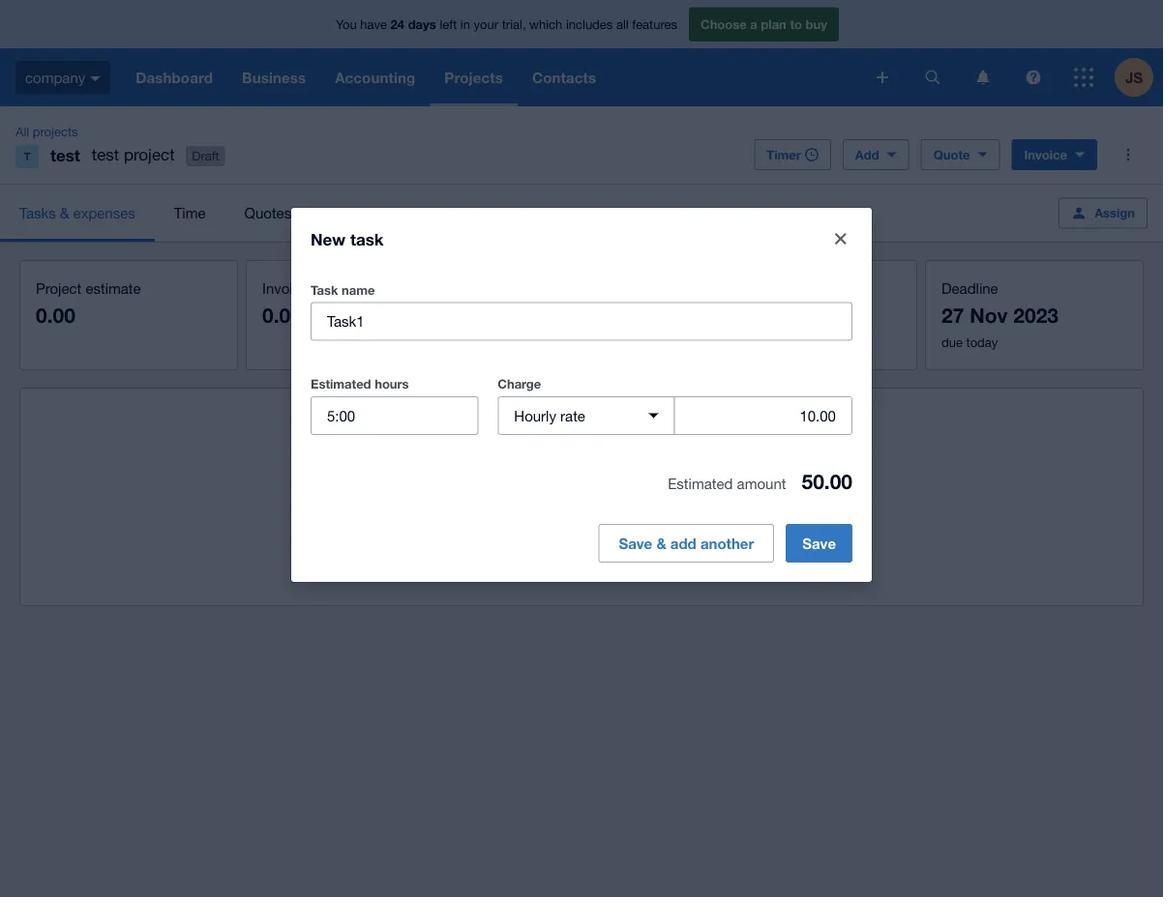 Task type: locate. For each thing, give the bounding box(es) containing it.
test project
[[92, 145, 175, 164]]

0 vertical spatial your
[[474, 17, 498, 32]]

button.
[[651, 527, 698, 544]]

your right in
[[474, 17, 498, 32]]

1 test from the left
[[50, 145, 80, 164]]

svg image up quote popup button
[[926, 70, 940, 85]]

save & add another button
[[598, 476, 774, 612]]

1 horizontal spatial test
[[92, 145, 119, 164]]

amount
[[737, 476, 786, 493]]

includes
[[566, 17, 613, 32]]

test down the 'projects'
[[50, 145, 80, 164]]

plan down estimated amount
[[709, 504, 736, 521]]

quote right add popup button at top right
[[933, 147, 970, 162]]

estimated
[[311, 377, 371, 392], [668, 476, 733, 493]]

add inside add the tasks you plan to do and estimated expenses you plan to incur. quote your project from the
[[327, 504, 354, 521]]

features
[[632, 17, 677, 32]]

your left from
[[466, 527, 494, 544]]

svg image
[[1074, 68, 1093, 87], [977, 70, 989, 85], [1026, 70, 1041, 85], [90, 76, 100, 81]]

task name
[[311, 283, 375, 298]]

add left tasks
[[327, 504, 354, 521]]

project inside add the tasks you plan to do and estimated expenses you plan to incur. quote your project from the
[[498, 527, 543, 544]]

svg image
[[926, 70, 940, 85], [877, 72, 888, 83]]

2 test from the left
[[92, 145, 119, 164]]

add
[[670, 535, 696, 553]]

invoice button
[[1012, 139, 1097, 170]]

0 vertical spatial estimated
[[311, 377, 371, 392]]

1 horizontal spatial you
[[681, 504, 705, 521]]

in
[[460, 17, 470, 32]]

2 0.00 from the left
[[262, 303, 302, 328]]

1 horizontal spatial the
[[581, 527, 601, 544]]

& left add
[[656, 535, 666, 553]]

estimated
[[547, 504, 611, 521]]

new
[[311, 229, 346, 249]]

add right timer button at the right top of the page
[[855, 147, 879, 162]]

project
[[36, 280, 81, 297]]

2 save from the left
[[802, 535, 836, 553]]

& right the tasks
[[60, 205, 69, 222]]

due
[[941, 335, 963, 350]]

0 horizontal spatial add
[[327, 504, 354, 521]]

1 vertical spatial your
[[466, 527, 494, 544]]

to
[[790, 17, 802, 32], [480, 504, 493, 521], [740, 504, 753, 521]]

0 horizontal spatial project
[[124, 145, 175, 164]]

0 vertical spatial project
[[124, 145, 175, 164]]

svg image inside "company" "popup button"
[[90, 76, 100, 81]]

estimated hours
[[311, 377, 409, 392]]

project left draft
[[124, 145, 175, 164]]

0 horizontal spatial test
[[50, 145, 80, 164]]

1 horizontal spatial save
[[802, 535, 836, 553]]

task
[[311, 283, 338, 298]]

quote for quote
[[933, 147, 970, 162]]

hourly
[[514, 407, 556, 424]]

& inside button
[[656, 535, 666, 553]]

assign button
[[1059, 198, 1148, 229]]

1 horizontal spatial expenses
[[615, 504, 677, 521]]

projects
[[33, 124, 78, 139]]

the left tasks
[[358, 504, 378, 521]]

1 horizontal spatial plan
[[709, 504, 736, 521]]

profitability
[[400, 205, 473, 222]]

2 horizontal spatial quote
[[933, 147, 970, 162]]

& for save
[[656, 535, 666, 553]]

save
[[619, 535, 652, 553], [802, 535, 836, 553]]

save left add
[[619, 535, 652, 553]]

3 0.00 from the left
[[489, 303, 528, 328]]

0 vertical spatial quote
[[933, 147, 970, 162]]

you up button.
[[681, 504, 705, 521]]

2023
[[1013, 303, 1059, 328]]

the
[[358, 504, 378, 521], [581, 527, 601, 544]]

you have 24 days left in your trial, which includes all features
[[336, 17, 677, 32]]

save inside save & add another button
[[619, 535, 652, 553]]

quote left button.
[[605, 527, 647, 545]]

0 horizontal spatial you
[[421, 504, 445, 521]]

test for test
[[50, 145, 80, 164]]

invoice
[[1024, 147, 1067, 162]]

1 horizontal spatial quote
[[796, 504, 836, 521]]

to inside "js" 'banner'
[[790, 17, 802, 32]]

2 horizontal spatial plan
[[761, 17, 787, 32]]

1 vertical spatial quote
[[796, 504, 836, 521]]

test
[[50, 145, 80, 164], [92, 145, 119, 164]]

estimated left hours
[[311, 377, 371, 392]]

1 save from the left
[[619, 535, 652, 553]]

t
[[24, 150, 30, 163]]

your inside add the tasks you plan to do and estimated expenses you plan to incur. quote your project from the
[[466, 527, 494, 544]]

1 horizontal spatial &
[[295, 205, 305, 222]]

new task dialog
[[291, 208, 872, 612]]

days
[[408, 17, 436, 32]]

save down 50.00
[[802, 535, 836, 553]]

test up the tasks & expenses
[[92, 145, 119, 164]]

another
[[701, 535, 754, 553]]

the down estimated
[[581, 527, 601, 544]]

1 vertical spatial estimated
[[668, 476, 733, 493]]

0 horizontal spatial svg image
[[877, 72, 888, 83]]

hourly rate button
[[498, 397, 675, 435]]

1 vertical spatial project
[[498, 527, 543, 544]]

expenses up quote button. at the right bottom of page
[[615, 504, 677, 521]]

your
[[474, 17, 498, 32], [466, 527, 494, 544]]

save inside save button
[[802, 535, 836, 553]]

estimated up button.
[[668, 476, 733, 493]]

quotes & invoices
[[244, 205, 362, 222]]

plan
[[761, 17, 787, 32], [449, 504, 476, 521], [709, 504, 736, 521]]

all
[[15, 124, 29, 139]]

add for add the tasks you plan to do and estimated expenses you plan to incur. quote your project from the
[[327, 504, 354, 521]]

1 0.00 from the left
[[36, 303, 75, 328]]

buy
[[806, 17, 827, 32]]

0.00 field
[[675, 398, 851, 434]]

1 horizontal spatial estimated
[[668, 476, 733, 493]]

deadline 27 nov 2023 due today
[[941, 280, 1059, 350]]

2 vertical spatial quote
[[605, 527, 647, 545]]

0 horizontal spatial expenses
[[73, 205, 135, 222]]

js
[[1125, 69, 1143, 86]]

svg image left js
[[1074, 68, 1093, 87]]

1 vertical spatial add
[[327, 504, 354, 521]]

plan left do
[[449, 504, 476, 521]]

2 horizontal spatial &
[[656, 535, 666, 553]]

1 vertical spatial expenses
[[615, 504, 677, 521]]

close image
[[835, 233, 847, 245]]

0 vertical spatial the
[[358, 504, 378, 521]]

left
[[440, 17, 457, 32]]

to left incur.
[[740, 504, 753, 521]]

project
[[124, 145, 175, 164], [498, 527, 543, 544]]

you
[[421, 504, 445, 521], [681, 504, 705, 521]]

1 horizontal spatial add
[[855, 147, 879, 162]]

rate
[[560, 407, 585, 424]]

you right tasks
[[421, 504, 445, 521]]

test for test project
[[92, 145, 119, 164]]

which
[[529, 17, 562, 32]]

plan right a
[[761, 17, 787, 32]]

2 horizontal spatial to
[[790, 17, 802, 32]]

task
[[350, 229, 384, 249]]

expenses inside add the tasks you plan to do and estimated expenses you plan to incur. quote your project from the
[[615, 504, 677, 521]]

1 horizontal spatial project
[[498, 527, 543, 544]]

&
[[60, 205, 69, 222], [295, 205, 305, 222], [656, 535, 666, 553]]

0 horizontal spatial to
[[480, 504, 493, 521]]

estimate
[[86, 280, 141, 297]]

add button
[[843, 139, 909, 170]]

to left buy
[[790, 17, 802, 32]]

0 horizontal spatial estimated
[[311, 377, 371, 392]]

your inside "js" 'banner'
[[474, 17, 498, 32]]

& for tasks
[[60, 205, 69, 222]]

choose
[[701, 17, 747, 32]]

Name or choose task field
[[312, 303, 852, 340]]

quote
[[933, 147, 970, 162], [796, 504, 836, 521], [605, 527, 647, 545]]

0 horizontal spatial save
[[619, 535, 652, 553]]

1 vertical spatial the
[[581, 527, 601, 544]]

time link
[[155, 185, 225, 242]]

0 horizontal spatial &
[[60, 205, 69, 222]]

from
[[547, 527, 577, 544]]

0 vertical spatial add
[[855, 147, 879, 162]]

project down and
[[498, 527, 543, 544]]

timer button
[[754, 139, 831, 170]]

0.00 inside project estimate 0.00
[[36, 303, 75, 328]]

quote inside quote popup button
[[933, 147, 970, 162]]

add inside popup button
[[855, 147, 879, 162]]

add
[[855, 147, 879, 162], [327, 504, 354, 521]]

& right quotes
[[295, 205, 305, 222]]

0 vertical spatial expenses
[[73, 205, 135, 222]]

27
[[941, 303, 964, 328]]

Estimated hours field
[[312, 398, 477, 434]]

svg image up add popup button at top right
[[877, 72, 888, 83]]

0 horizontal spatial quote
[[605, 527, 647, 545]]

all
[[616, 17, 629, 32]]

svg image right company
[[90, 76, 100, 81]]

estimated for estimated hours
[[311, 377, 371, 392]]

you
[[336, 17, 357, 32]]

loading progress bar
[[647, 476, 726, 612]]

expenses down test project
[[73, 205, 135, 222]]

estimated amount
[[668, 476, 786, 493]]

0 horizontal spatial the
[[358, 504, 378, 521]]

quote up save button at the bottom right
[[796, 504, 836, 521]]

to left do
[[480, 504, 493, 521]]

quote inside add the tasks you plan to do and estimated expenses you plan to incur. quote your project from the
[[796, 504, 836, 521]]



Task type: vqa. For each thing, say whether or not it's contained in the screenshot.
Time
yes



Task type: describe. For each thing, give the bounding box(es) containing it.
all projects
[[15, 124, 78, 139]]

choose a plan to buy
[[701, 17, 827, 32]]

timer
[[767, 147, 801, 162]]

svg image up quote popup button
[[977, 70, 989, 85]]

have
[[360, 17, 387, 32]]

do
[[497, 504, 514, 521]]

invoices
[[309, 205, 362, 222]]

quote for quote button.
[[605, 527, 647, 545]]

save for save
[[802, 535, 836, 553]]

save button
[[786, 524, 852, 563]]

trial,
[[502, 17, 526, 32]]

project estimate 0.00
[[36, 280, 141, 328]]

svg image up invoice
[[1026, 70, 1041, 85]]

charge
[[498, 377, 541, 392]]

& for quotes
[[295, 205, 305, 222]]

a
[[750, 17, 757, 32]]

0.00 inside invoiced 0.00
[[262, 303, 302, 328]]

assign
[[1095, 206, 1135, 221]]

invoiced
[[262, 280, 317, 297]]

quotes & invoices link
[[225, 185, 381, 242]]

company
[[25, 69, 85, 86]]

all projects link
[[8, 122, 86, 141]]

close button
[[822, 220, 860, 258]]

2 you from the left
[[681, 504, 705, 521]]

draft
[[192, 149, 219, 164]]

1 horizontal spatial svg image
[[926, 70, 940, 85]]

nov
[[970, 303, 1008, 328]]

tasks
[[382, 504, 417, 521]]

name
[[342, 283, 375, 298]]

hours
[[375, 377, 409, 392]]

tasks & expenses
[[19, 205, 135, 222]]

hourly rate
[[514, 407, 585, 424]]

quote button
[[921, 139, 1000, 170]]

save & add another
[[619, 535, 754, 553]]

0 horizontal spatial plan
[[449, 504, 476, 521]]

incur.
[[757, 504, 792, 521]]

quotes
[[244, 205, 291, 222]]

time
[[174, 205, 206, 222]]

50.00
[[802, 470, 852, 494]]

quote button.
[[605, 527, 698, 545]]

and
[[518, 504, 543, 521]]

1 you from the left
[[421, 504, 445, 521]]

24
[[391, 17, 405, 32]]

add the tasks you plan to do and estimated expenses you plan to incur. quote your project from the
[[327, 504, 836, 544]]

tasks & expenses link
[[0, 185, 155, 242]]

tasks
[[19, 205, 56, 222]]

charge group
[[498, 397, 852, 435]]

1 horizontal spatial to
[[740, 504, 753, 521]]

add for add
[[855, 147, 879, 162]]

company button
[[0, 48, 121, 106]]

js banner
[[0, 0, 1163, 106]]

new task
[[311, 229, 384, 249]]

invoiced 0.00
[[262, 280, 317, 328]]

today
[[966, 335, 998, 350]]

estimated for estimated amount
[[668, 476, 733, 493]]

js button
[[1115, 48, 1163, 106]]

deadline
[[941, 280, 998, 297]]

save for save & add another
[[619, 535, 652, 553]]

profitability link
[[381, 185, 492, 242]]

plan inside "js" 'banner'
[[761, 17, 787, 32]]

4 0.00 from the left
[[715, 303, 755, 328]]



